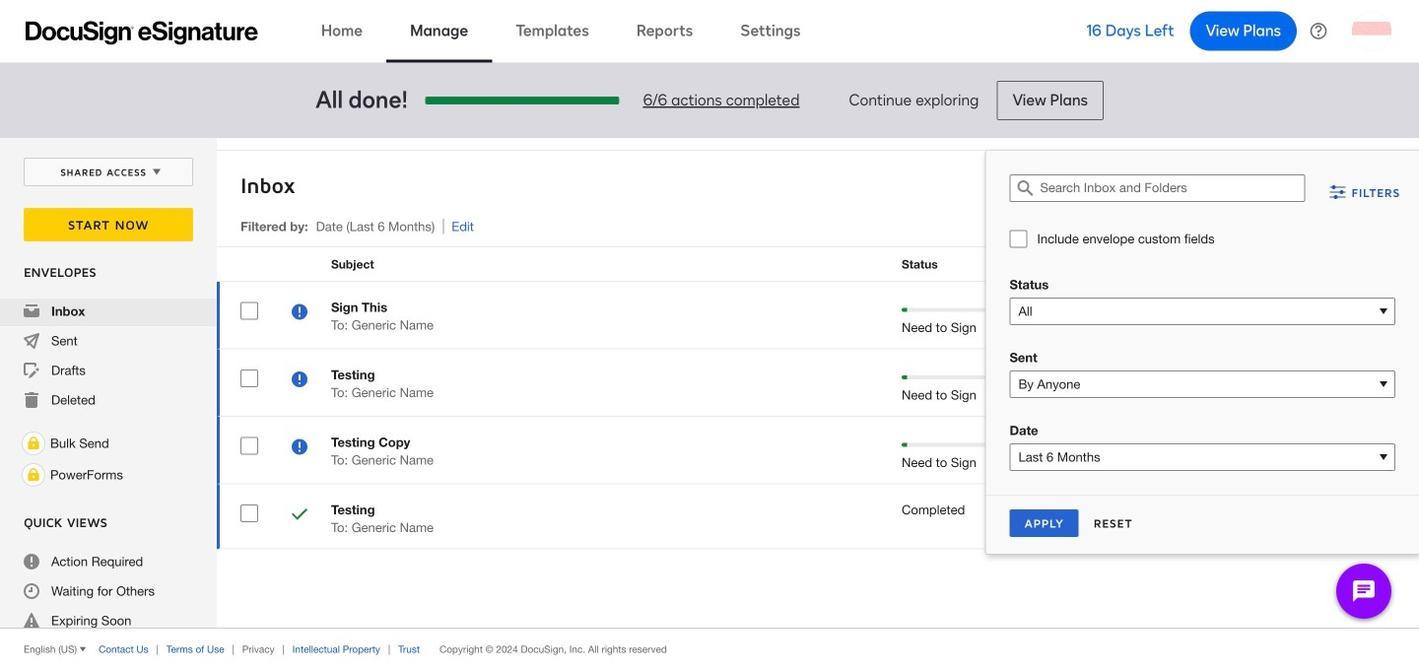 Task type: describe. For each thing, give the bounding box(es) containing it.
draft image
[[24, 363, 39, 379]]

alert image
[[24, 613, 39, 629]]

inbox image
[[24, 304, 39, 319]]

completed image
[[292, 507, 308, 526]]

3 need to sign image from the top
[[292, 439, 308, 458]]

sent image
[[24, 333, 39, 349]]

action required image
[[24, 554, 39, 570]]



Task type: locate. For each thing, give the bounding box(es) containing it.
0 vertical spatial need to sign image
[[292, 304, 308, 323]]

Search Inbox and Folders text field
[[1041, 176, 1305, 201]]

clock image
[[24, 584, 39, 600]]

need to sign image
[[292, 304, 308, 323], [292, 372, 308, 390], [292, 439, 308, 458]]

1 vertical spatial need to sign image
[[292, 372, 308, 390]]

lock image
[[22, 432, 45, 456]]

2 need to sign image from the top
[[292, 372, 308, 390]]

lock image
[[22, 463, 45, 487]]

secondary navigation region
[[0, 138, 1420, 671]]

2 vertical spatial need to sign image
[[292, 439, 308, 458]]

1 need to sign image from the top
[[292, 304, 308, 323]]

your uploaded profile image image
[[1353, 11, 1392, 51]]

docusign esignature image
[[26, 21, 258, 45]]

more info region
[[0, 628, 1420, 671]]

trash image
[[24, 392, 39, 408]]



Task type: vqa. For each thing, say whether or not it's contained in the screenshot.
Search My Templates text field
no



